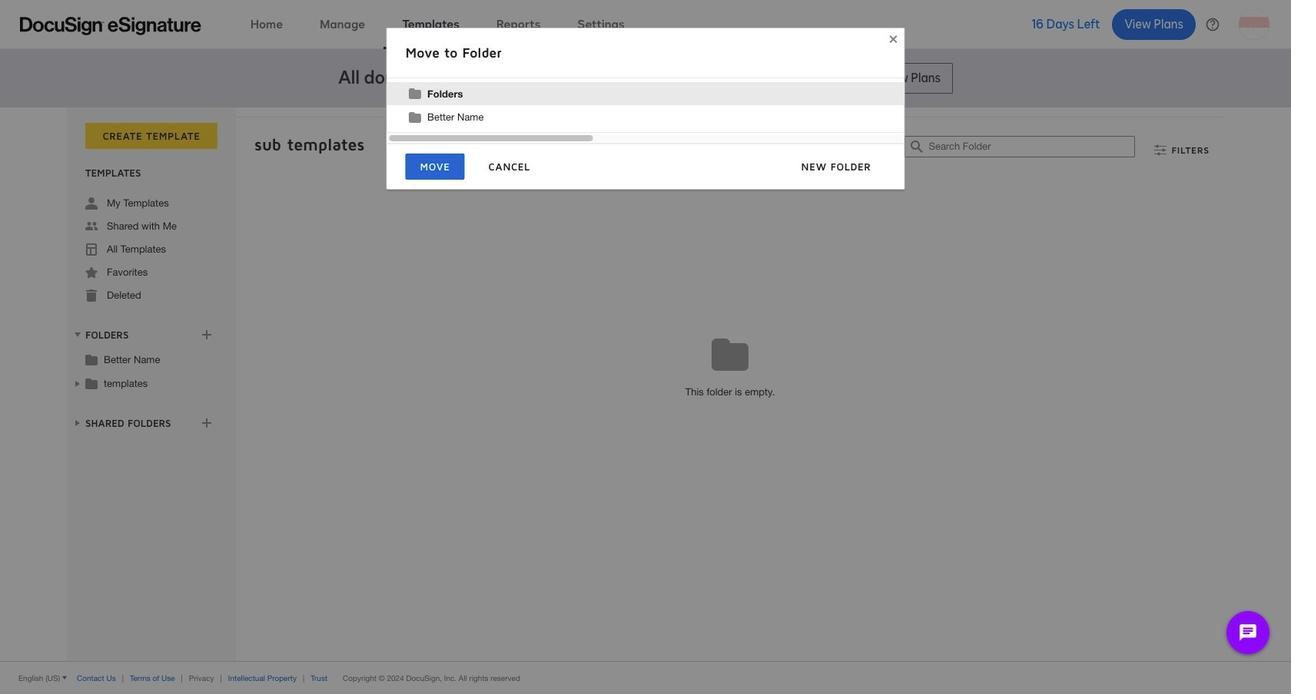 Task type: describe. For each thing, give the bounding box(es) containing it.
docusign esignature image
[[20, 17, 201, 35]]

view folders image
[[71, 329, 84, 341]]

Search Folder text field
[[929, 137, 1135, 157]]

trash image
[[85, 290, 98, 302]]

more info region
[[0, 662, 1291, 695]]



Task type: locate. For each thing, give the bounding box(es) containing it.
user image
[[85, 198, 98, 210]]

templates image
[[85, 244, 98, 256]]

folder image
[[85, 354, 98, 366], [85, 377, 98, 390]]

0 vertical spatial folder image
[[85, 354, 98, 366]]

shared image
[[85, 221, 98, 233]]

1 folder image from the top
[[85, 354, 98, 366]]

star filled image
[[85, 267, 98, 279]]

1 vertical spatial folder image
[[85, 377, 98, 390]]

2 folder image from the top
[[85, 377, 98, 390]]



Task type: vqa. For each thing, say whether or not it's contained in the screenshot.
REMOVE COOL FROM FAVORITES icon
no



